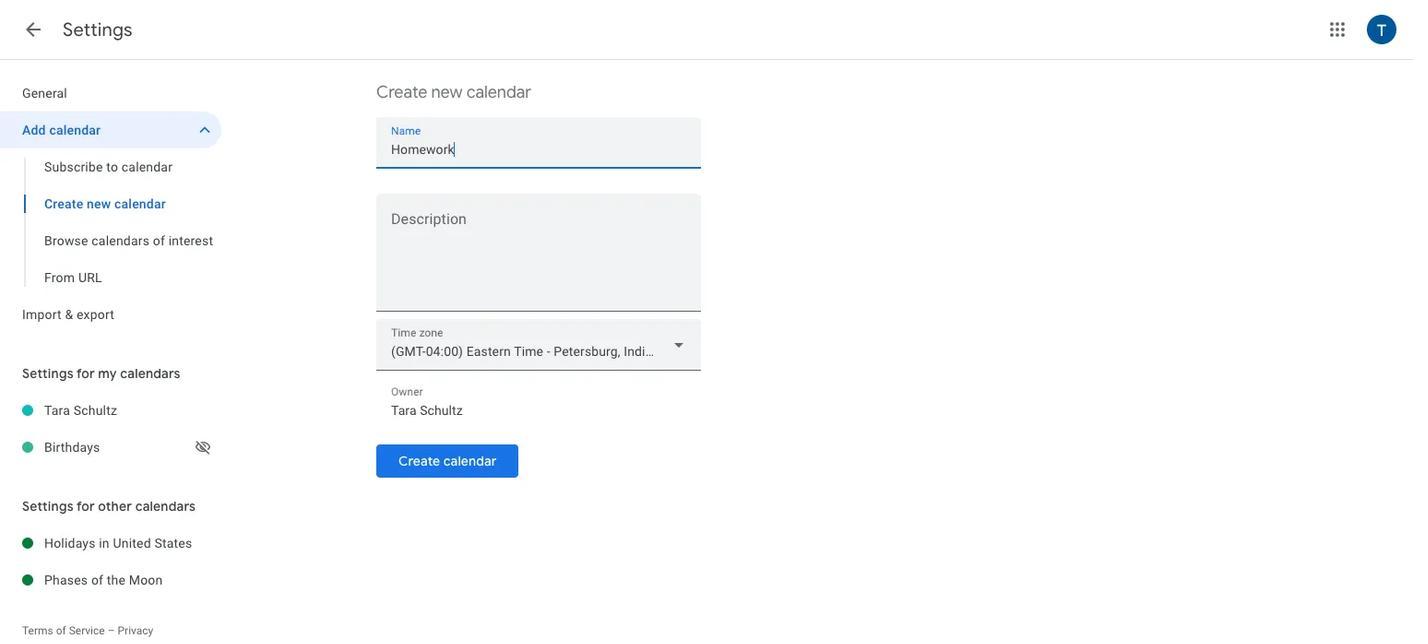 Task type: vqa. For each thing, say whether or not it's contained in the screenshot.
calendars to the middle
yes



Task type: describe. For each thing, give the bounding box(es) containing it.
from
[[44, 270, 75, 285]]

calendars for other
[[135, 498, 196, 515]]

create calendar
[[399, 453, 497, 470]]

for for other
[[77, 498, 95, 515]]

0 vertical spatial create
[[376, 82, 428, 103]]

from url
[[44, 270, 102, 285]]

subscribe
[[44, 160, 103, 174]]

–
[[108, 625, 115, 638]]

settings for my calendars tree
[[0, 392, 221, 466]]

of for –
[[56, 625, 66, 638]]

calendar inside tree item
[[49, 123, 101, 137]]

birthdays
[[44, 440, 100, 455]]

phases of the moon tree item
[[0, 562, 221, 599]]

tara schultz tree item
[[0, 392, 221, 429]]

group containing subscribe to calendar
[[0, 149, 221, 296]]

moon
[[129, 573, 163, 588]]

calendar inside button
[[444, 453, 497, 470]]

phases of the moon link
[[44, 562, 221, 599]]

birthdays link
[[44, 429, 192, 466]]

add calendar tree item
[[0, 112, 221, 149]]

settings for settings for my calendars
[[22, 365, 74, 382]]

create for group on the top left of the page containing subscribe to calendar
[[44, 197, 83, 211]]

add
[[22, 123, 46, 137]]

general
[[22, 86, 67, 101]]

settings for settings for other calendars
[[22, 498, 74, 515]]

settings for other calendars tree
[[0, 525, 221, 599]]

states
[[154, 536, 192, 551]]

settings for settings
[[63, 18, 133, 42]]

settings for my calendars
[[22, 365, 181, 382]]

0 vertical spatial new
[[431, 82, 463, 103]]

export
[[77, 307, 114, 322]]

0 vertical spatial create new calendar
[[376, 82, 531, 103]]

to
[[106, 160, 118, 174]]



Task type: locate. For each thing, give the bounding box(es) containing it.
None field
[[376, 319, 701, 371]]

2 vertical spatial of
[[56, 625, 66, 638]]

create
[[376, 82, 428, 103], [44, 197, 83, 211], [399, 453, 440, 470]]

0 vertical spatial for
[[77, 365, 95, 382]]

for for my
[[77, 365, 95, 382]]

for
[[77, 365, 95, 382], [77, 498, 95, 515]]

2 horizontal spatial of
[[153, 233, 165, 248]]

&
[[65, 307, 73, 322]]

0 vertical spatial calendars
[[92, 233, 150, 248]]

2 vertical spatial calendars
[[135, 498, 196, 515]]

settings up holidays in the left bottom of the page
[[22, 498, 74, 515]]

of left the
[[91, 573, 103, 588]]

1 vertical spatial new
[[87, 197, 111, 211]]

1 horizontal spatial of
[[91, 573, 103, 588]]

settings heading
[[63, 18, 133, 42]]

the
[[107, 573, 126, 588]]

1 for from the top
[[77, 365, 95, 382]]

settings
[[63, 18, 133, 42], [22, 365, 74, 382], [22, 498, 74, 515]]

holidays
[[44, 536, 96, 551]]

phases
[[44, 573, 88, 588]]

create new calendar
[[376, 82, 531, 103], [44, 197, 166, 211]]

calendars up states
[[135, 498, 196, 515]]

1 vertical spatial settings
[[22, 365, 74, 382]]

create for create calendar button
[[399, 453, 440, 470]]

group
[[0, 149, 221, 296]]

0 horizontal spatial new
[[87, 197, 111, 211]]

calendars right my
[[120, 365, 181, 382]]

1 vertical spatial for
[[77, 498, 95, 515]]

of inside group
[[153, 233, 165, 248]]

browse calendars of interest
[[44, 233, 213, 248]]

1 vertical spatial calendars
[[120, 365, 181, 382]]

interest
[[169, 233, 213, 248]]

2 for from the top
[[77, 498, 95, 515]]

terms
[[22, 625, 53, 638]]

terms of service – privacy
[[22, 625, 153, 638]]

0 horizontal spatial of
[[56, 625, 66, 638]]

calendars inside group
[[92, 233, 150, 248]]

browse
[[44, 233, 88, 248]]

holidays in united states
[[44, 536, 192, 551]]

None text field
[[376, 215, 701, 304], [391, 398, 687, 424], [376, 215, 701, 304], [391, 398, 687, 424]]

of right terms
[[56, 625, 66, 638]]

import
[[22, 307, 62, 322]]

calendar
[[467, 82, 531, 103], [49, 123, 101, 137], [122, 160, 173, 174], [114, 197, 166, 211], [444, 453, 497, 470]]

holidays in united states link
[[44, 525, 221, 562]]

create calendar button
[[376, 439, 519, 484]]

create inside button
[[399, 453, 440, 470]]

of left interest
[[153, 233, 165, 248]]

1 horizontal spatial create new calendar
[[376, 82, 531, 103]]

create new calendar inside group
[[44, 197, 166, 211]]

2 vertical spatial create
[[399, 453, 440, 470]]

url
[[78, 270, 102, 285]]

my
[[98, 365, 117, 382]]

terms of service link
[[22, 625, 105, 638]]

birthdays tree item
[[0, 429, 221, 466]]

1 vertical spatial create new calendar
[[44, 197, 166, 211]]

add calendar
[[22, 123, 101, 137]]

go back image
[[22, 18, 44, 41]]

other
[[98, 498, 132, 515]]

tree containing general
[[0, 75, 221, 333]]

new inside group
[[87, 197, 111, 211]]

import & export
[[22, 307, 114, 322]]

subscribe to calendar
[[44, 160, 173, 174]]

calendars
[[92, 233, 150, 248], [120, 365, 181, 382], [135, 498, 196, 515]]

settings up tara
[[22, 365, 74, 382]]

1 vertical spatial create
[[44, 197, 83, 211]]

tara schultz
[[44, 403, 117, 418]]

schultz
[[74, 403, 117, 418]]

tara
[[44, 403, 70, 418]]

0 vertical spatial settings
[[63, 18, 133, 42]]

in
[[99, 536, 110, 551]]

2 vertical spatial settings
[[22, 498, 74, 515]]

privacy link
[[118, 625, 153, 638]]

privacy
[[118, 625, 153, 638]]

0 horizontal spatial create new calendar
[[44, 197, 166, 211]]

service
[[69, 625, 105, 638]]

0 vertical spatial of
[[153, 233, 165, 248]]

phases of the moon
[[44, 573, 163, 588]]

united
[[113, 536, 151, 551]]

settings right go back image
[[63, 18, 133, 42]]

tree
[[0, 75, 221, 333]]

calendars up url on the left of the page
[[92, 233, 150, 248]]

of
[[153, 233, 165, 248], [91, 573, 103, 588], [56, 625, 66, 638]]

for left my
[[77, 365, 95, 382]]

1 vertical spatial of
[[91, 573, 103, 588]]

create inside group
[[44, 197, 83, 211]]

calendars for my
[[120, 365, 181, 382]]

None text field
[[391, 137, 687, 162]]

settings for other calendars
[[22, 498, 196, 515]]

holidays in united states tree item
[[0, 525, 221, 562]]

new
[[431, 82, 463, 103], [87, 197, 111, 211]]

for left the 'other'
[[77, 498, 95, 515]]

of for moon
[[91, 573, 103, 588]]

of inside tree item
[[91, 573, 103, 588]]

1 horizontal spatial new
[[431, 82, 463, 103]]



